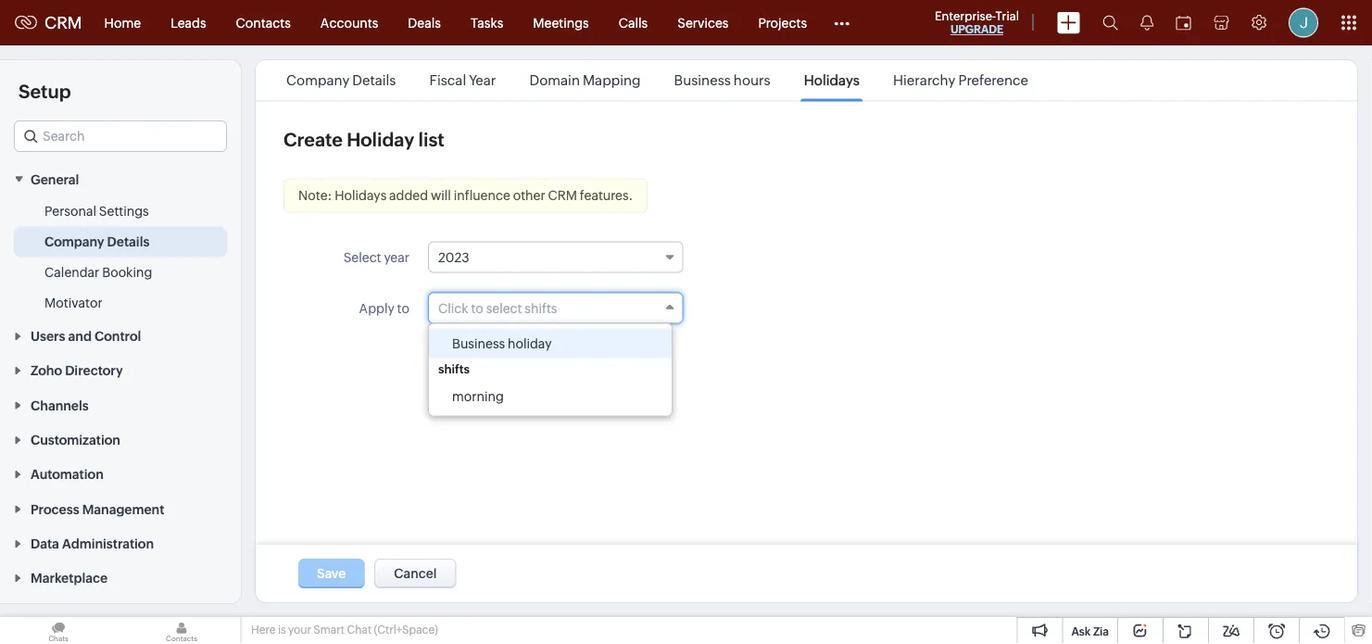 Task type: describe. For each thing, give the bounding box(es) containing it.
trial
[[996, 9, 1019, 23]]

leads
[[171, 15, 206, 30]]

note: holidays added will influence other crm features.
[[298, 188, 633, 203]]

company details inside general region
[[44, 234, 150, 249]]

note:
[[298, 188, 332, 203]]

personal settings
[[44, 203, 149, 218]]

your
[[288, 624, 311, 636]]

contacts
[[236, 15, 291, 30]]

business hours link
[[672, 72, 774, 89]]

zia
[[1094, 625, 1109, 638]]

0 horizontal spatial shifts
[[438, 362, 470, 376]]

accounts
[[321, 15, 378, 30]]

apply
[[359, 301, 395, 316]]

calls
[[619, 15, 648, 30]]

holidays link
[[801, 72, 863, 89]]

domain mapping link
[[527, 72, 644, 89]]

added
[[389, 188, 428, 203]]

setup
[[19, 81, 71, 102]]

business holiday
[[452, 336, 552, 351]]

deals
[[408, 15, 441, 30]]

accounts link
[[306, 0, 393, 45]]

services link
[[663, 0, 744, 45]]

home link
[[90, 0, 156, 45]]

business holiday option
[[429, 329, 672, 358]]

booking
[[102, 264, 152, 279]]

select
[[486, 301, 522, 316]]

crm link
[[15, 13, 82, 32]]

calls link
[[604, 0, 663, 45]]

business hours
[[674, 72, 771, 89]]

here
[[251, 624, 276, 636]]

Click to select shifts field
[[428, 292, 684, 324]]

leads link
[[156, 0, 221, 45]]

enterprise-
[[935, 9, 996, 23]]

services
[[678, 15, 729, 30]]

list
[[419, 129, 445, 151]]

settings
[[99, 203, 149, 218]]

general region
[[0, 196, 241, 318]]

calendar booking link
[[44, 263, 152, 281]]

(ctrl+space)
[[374, 624, 438, 636]]

holiday
[[347, 129, 414, 151]]

features.
[[580, 188, 633, 203]]

select
[[343, 250, 381, 265]]

cancel
[[394, 566, 437, 581]]

influence
[[454, 188, 510, 203]]

search image
[[1103, 15, 1119, 31]]

projects
[[759, 15, 807, 30]]

details inside general region
[[107, 234, 150, 249]]

here is your smart chat (ctrl+space)
[[251, 624, 438, 636]]

holiday
[[508, 336, 552, 351]]

contacts link
[[221, 0, 306, 45]]

general
[[31, 172, 79, 187]]

tasks
[[471, 15, 504, 30]]

1 vertical spatial crm
[[548, 188, 577, 203]]

list containing company details
[[270, 60, 1045, 101]]

hierarchy preference
[[893, 72, 1029, 89]]

domain
[[530, 72, 580, 89]]

general button
[[0, 161, 241, 196]]

home
[[104, 15, 141, 30]]

chats image
[[0, 617, 117, 643]]

chat
[[347, 624, 372, 636]]

search element
[[1092, 0, 1130, 45]]

business for business hours
[[674, 72, 731, 89]]



Task type: locate. For each thing, give the bounding box(es) containing it.
select year
[[343, 250, 410, 265]]

0 horizontal spatial details
[[107, 234, 150, 249]]

smart
[[314, 624, 345, 636]]

motivator
[[44, 295, 103, 310]]

fiscal
[[430, 72, 466, 89]]

company details link down accounts "link"
[[284, 72, 399, 89]]

1 to from the left
[[397, 301, 410, 316]]

0 vertical spatial shifts
[[525, 301, 557, 316]]

morning
[[452, 389, 504, 404]]

1 vertical spatial shifts
[[438, 362, 470, 376]]

1 horizontal spatial crm
[[548, 188, 577, 203]]

2 to from the left
[[471, 301, 484, 316]]

tasks link
[[456, 0, 518, 45]]

1 horizontal spatial shifts
[[525, 301, 557, 316]]

upgrade
[[951, 23, 1004, 36]]

shifts
[[525, 301, 557, 316], [438, 362, 470, 376]]

fiscal year link
[[427, 72, 499, 89]]

to for click
[[471, 301, 484, 316]]

0 vertical spatial company details link
[[284, 72, 399, 89]]

0 horizontal spatial to
[[397, 301, 410, 316]]

motivator link
[[44, 293, 103, 312]]

company inside general region
[[44, 234, 104, 249]]

1 horizontal spatial company
[[286, 72, 350, 89]]

click
[[438, 301, 469, 316]]

crm left home link
[[44, 13, 82, 32]]

details up holiday
[[352, 72, 396, 89]]

personal settings link
[[44, 201, 149, 220]]

company
[[286, 72, 350, 89], [44, 234, 104, 249]]

shifts up business holiday option
[[525, 301, 557, 316]]

0 horizontal spatial crm
[[44, 13, 82, 32]]

list
[[270, 60, 1045, 101]]

list box
[[429, 324, 672, 416]]

list box containing business holiday
[[429, 324, 672, 416]]

to for apply
[[397, 301, 410, 316]]

enterprise-trial upgrade
[[935, 9, 1019, 36]]

projects link
[[744, 0, 822, 45]]

calendar booking
[[44, 264, 152, 279]]

year
[[469, 72, 496, 89]]

0 vertical spatial details
[[352, 72, 396, 89]]

business
[[674, 72, 731, 89], [452, 336, 505, 351]]

0 horizontal spatial holidays
[[335, 188, 387, 203]]

1 horizontal spatial to
[[471, 301, 484, 316]]

ask
[[1072, 625, 1091, 638]]

company details down personal settings
[[44, 234, 150, 249]]

domain mapping
[[530, 72, 641, 89]]

other
[[513, 188, 546, 203]]

1 horizontal spatial business
[[674, 72, 731, 89]]

0 vertical spatial holidays
[[804, 72, 860, 89]]

0 horizontal spatial company details
[[44, 234, 150, 249]]

business left hours
[[674, 72, 731, 89]]

shifts inside field
[[525, 301, 557, 316]]

click to select shifts
[[438, 301, 557, 316]]

0 vertical spatial crm
[[44, 13, 82, 32]]

calendar
[[44, 264, 99, 279]]

crm
[[44, 13, 82, 32], [548, 188, 577, 203]]

holidays down projects link
[[804, 72, 860, 89]]

to inside field
[[471, 301, 484, 316]]

business inside option
[[452, 336, 505, 351]]

holidays
[[804, 72, 860, 89], [335, 188, 387, 203]]

to
[[397, 301, 410, 316], [471, 301, 484, 316]]

morning option
[[429, 381, 672, 411]]

details
[[352, 72, 396, 89], [107, 234, 150, 249]]

will
[[431, 188, 451, 203]]

1 vertical spatial company details link
[[44, 232, 150, 251]]

cancel button
[[375, 559, 456, 589]]

hours
[[734, 72, 771, 89]]

0 horizontal spatial business
[[452, 336, 505, 351]]

shifts up morning
[[438, 362, 470, 376]]

business down "click to select shifts"
[[452, 336, 505, 351]]

apply to
[[359, 301, 410, 316]]

company details down accounts "link"
[[286, 72, 396, 89]]

1 vertical spatial company
[[44, 234, 104, 249]]

ask zia
[[1072, 625, 1109, 638]]

0 vertical spatial company details
[[286, 72, 396, 89]]

1 horizontal spatial details
[[352, 72, 396, 89]]

0 vertical spatial company
[[286, 72, 350, 89]]

company up create
[[286, 72, 350, 89]]

hierarchy
[[893, 72, 956, 89]]

personal
[[44, 203, 96, 218]]

fiscal year
[[430, 72, 496, 89]]

create holiday list
[[284, 129, 445, 151]]

deals link
[[393, 0, 456, 45]]

create
[[284, 129, 343, 151]]

1 horizontal spatial holidays
[[804, 72, 860, 89]]

mapping
[[583, 72, 641, 89]]

company details link down personal settings
[[44, 232, 150, 251]]

details up booking in the top left of the page
[[107, 234, 150, 249]]

0 horizontal spatial company details link
[[44, 232, 150, 251]]

0 vertical spatial business
[[674, 72, 731, 89]]

company details link
[[284, 72, 399, 89], [44, 232, 150, 251]]

1 horizontal spatial company details
[[286, 72, 396, 89]]

contacts image
[[123, 617, 240, 643]]

business for business holiday
[[452, 336, 505, 351]]

is
[[278, 624, 286, 636]]

holidays right 'note:'
[[335, 188, 387, 203]]

preference
[[959, 72, 1029, 89]]

1 vertical spatial holidays
[[335, 188, 387, 203]]

to right apply
[[397, 301, 410, 316]]

crm right other
[[548, 188, 577, 203]]

1 horizontal spatial company details link
[[284, 72, 399, 89]]

company up the calendar
[[44, 234, 104, 249]]

meetings
[[533, 15, 589, 30]]

1 vertical spatial business
[[452, 336, 505, 351]]

hierarchy preference link
[[891, 72, 1032, 89]]

meetings link
[[518, 0, 604, 45]]

company details
[[286, 72, 396, 89], [44, 234, 150, 249]]

1 vertical spatial details
[[107, 234, 150, 249]]

year
[[384, 250, 410, 265]]

0 horizontal spatial company
[[44, 234, 104, 249]]

to right click
[[471, 301, 484, 316]]

1 vertical spatial company details
[[44, 234, 150, 249]]



Task type: vqa. For each thing, say whether or not it's contained in the screenshot.
the enterprise-
yes



